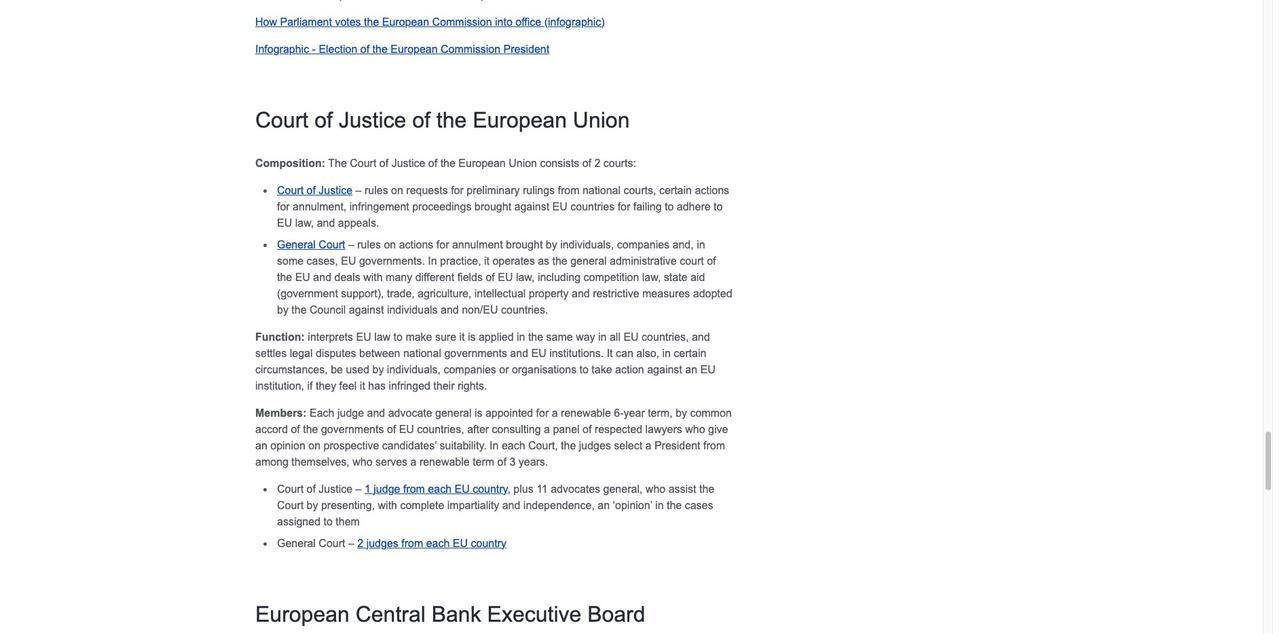 Task type: vqa. For each thing, say whether or not it's contained in the screenshot.


Task type: describe. For each thing, give the bounding box(es) containing it.
of up intellectual
[[486, 271, 495, 283]]

failing
[[633, 201, 662, 212]]

– inside – rules on requests for preliminary rulings from national courts, certain actions for annulment, infringement proceedings brought against eu countries for failing to adhere to eu law, and appeals.
[[356, 185, 362, 196]]

individuals, inside '– rules on actions for annulment brought by individuals, companies and, in some cases, eu governments. in practice, it operates as the general administrative court of the eu and deals with many different fields of eu law, including competition law, state aid (government support), trade, agriculture, intellectual property and restrictive measures adopted by the council against individuals and non/eu countries.'
[[560, 239, 614, 250]]

accord
[[255, 424, 288, 435]]

courts,
[[624, 185, 656, 196]]

companies inside '– rules on actions for annulment brought by individuals, companies and, in some cases, eu governments. in practice, it operates as the general administrative court of the eu and deals with many different fields of eu law, including competition law, state aid (government support), trade, agriculture, intellectual property and restrictive measures adopted by the council against individuals and non/eu countries.'
[[617, 239, 670, 250]]

against inside interprets eu law to make sure it is applied in the same way in all eu countries, and settles legal disputes between national governments and eu institutions. it can also, in certain circumstances, be used by individuals, companies or organisations to take action against an eu institution, if they feel it has infringed their rights.
[[647, 364, 682, 375]]

courts:
[[604, 157, 636, 169]]

general court
[[277, 239, 345, 250]]

cases,
[[307, 255, 338, 267]]

of down themselves,
[[307, 483, 316, 495]]

against inside – rules on requests for preliminary rulings from national courts, certain actions for annulment, infringement proceedings brought against eu countries for failing to adhere to eu law, and appeals.
[[514, 201, 549, 212]]

court of justice – 1 judge from each eu country
[[277, 483, 508, 495]]

common
[[690, 407, 732, 419]]

candidates'
[[382, 440, 437, 451]]

requests
[[406, 185, 448, 196]]

by up as
[[546, 239, 557, 250]]

judges inside each judge and advocate general is appointed for a renewable 6-year term, by common accord of the governments of eu countries, after consulting a panel of respected lawyers who give an opinion on prospective candidates' suitability. in each court, the judges select a president from among themselves, who serves a renewable term of 3 years.
[[579, 440, 611, 451]]

of up candidates' at the left bottom
[[387, 424, 396, 435]]

assigned
[[277, 516, 321, 527]]

restrictive
[[593, 288, 639, 299]]

many
[[386, 271, 412, 283]]

and inside , plus 11 advocates general, who assist the court by presenting, with complete impartiality and independence, an 'opinion' in the cases assigned to them
[[502, 500, 520, 511]]

an inside interprets eu law to make sure it is applied in the same way in all eu countries, and settles legal disputes between national governments and eu institutions. it can also, in certain circumstances, be used by individuals, companies or organisations to take action against an eu institution, if they feel it has infringed their rights.
[[685, 364, 697, 375]]

court of justice
[[277, 185, 353, 196]]

countries
[[571, 201, 615, 212]]

justice up requests
[[392, 157, 425, 169]]

the up requests
[[440, 157, 456, 169]]

1 vertical spatial union
[[509, 157, 537, 169]]

on inside each judge and advocate general is appointed for a renewable 6-year term, by common accord of the governments of eu countries, after consulting a panel of respected lawyers who give an opinion on prospective candidates' suitability. in each court, the judges select a president from among themselves, who serves a renewable term of 3 years.
[[308, 440, 321, 451]]

institution,
[[255, 380, 304, 392]]

function:
[[255, 331, 305, 343]]

in inside , plus 11 advocates general, who assist the court by presenting, with complete impartiality and independence, an 'opinion' in the cases assigned to them
[[655, 500, 664, 511]]

respected
[[595, 424, 642, 435]]

presenting,
[[321, 500, 375, 511]]

composition: the court of justice of the european union consists of 2 courts:
[[255, 157, 636, 169]]

between
[[359, 348, 400, 359]]

of right the court
[[379, 157, 389, 169]]

prospective
[[324, 440, 379, 451]]

is
[[468, 331, 476, 343]]

parliament
[[280, 16, 332, 28]]

of up the opinion
[[291, 424, 300, 435]]

election
[[319, 43, 357, 55]]

justice for court of justice
[[319, 185, 353, 196]]

by inside each judge and advocate general is appointed for a renewable 6-year term, by common accord of the governments of eu countries, after consulting a panel of respected lawyers who give an opinion on prospective candidates' suitability. in each court, the judges select a president from among themselves, who serves a renewable term of 3 years.
[[676, 407, 687, 419]]

eu up impartiality
[[455, 483, 470, 495]]

measures
[[642, 288, 690, 299]]

interprets
[[308, 331, 353, 343]]

president
[[504, 43, 549, 55]]

the right votes
[[364, 16, 379, 28]]

eu inside each judge and advocate general is appointed for a renewable 6-year term, by common accord of the governments of eu countries, after consulting a panel of respected lawyers who give an opinion on prospective candidates' suitability. in each court, the judges select a president from among themselves, who serves a renewable term of 3 years.
[[399, 424, 414, 435]]

how
[[255, 16, 277, 28]]

brought inside '– rules on actions for annulment brought by individuals, companies and, in some cases, eu governments. in practice, it operates as the general administrative court of the eu and deals with many different fields of eu law, including competition law, state aid (government support), trade, agriculture, intellectual property and restrictive measures adopted by the council against individuals and non/eu countries.'
[[506, 239, 543, 250]]

members:
[[255, 407, 310, 419]]

the down (government
[[292, 304, 307, 316]]

individuals, inside interprets eu law to make sure it is applied in the same way in all eu countries, and settles legal disputes between national governments and eu institutions. it can also, in certain circumstances, be used by individuals, companies or organisations to take action against an eu institution, if they feel it has infringed their rights.
[[387, 364, 441, 375]]

preliminary
[[467, 185, 520, 196]]

2 horizontal spatial a
[[552, 407, 558, 419]]

if
[[307, 380, 313, 392]]

2 vertical spatial each
[[426, 538, 450, 549]]

certain inside interprets eu law to make sure it is applied in the same way in all eu countries, and settles legal disputes between national governments and eu institutions. it can also, in certain circumstances, be used by individuals, companies or organisations to take action against an eu institution, if they feel it has infringed their rights.
[[674, 348, 707, 359]]

0 horizontal spatial a
[[411, 456, 417, 468]]

with inside , plus 11 advocates general, who assist the court by presenting, with complete impartiality and independence, an 'opinion' in the cases assigned to them
[[378, 500, 397, 511]]

year
[[624, 407, 645, 419]]

1 vertical spatial it
[[459, 331, 465, 343]]

in left all on the left bottom of page
[[598, 331, 607, 343]]

court inside , plus 11 advocates general, who assist the court by presenting, with complete impartiality and independence, an 'opinion' in the cases assigned to them
[[277, 500, 304, 511]]

rules for infringement
[[365, 185, 388, 196]]

in inside each judge and advocate general is appointed for a renewable 6-year term, by common accord of the governments of eu countries, after consulting a panel of respected lawyers who give an opinion on prospective candidates' suitability. in each court, the judges select a president from among themselves, who serves a renewable term of 3 years.
[[490, 440, 499, 451]]

appointed
[[485, 407, 533, 419]]

eu down impartiality
[[453, 538, 468, 549]]

and down agriculture, on the left of page
[[441, 304, 459, 316]]

eu up intellectual
[[498, 271, 513, 283]]

settles
[[255, 348, 287, 359]]

property
[[529, 288, 569, 299]]

– left 1
[[356, 483, 362, 495]]

it inside '– rules on actions for annulment brought by individuals, companies and, in some cases, eu governments. in practice, it operates as the general administrative court of the eu and deals with many different fields of eu law, including competition law, state aid (government support), trade, agriculture, intellectual property and restrictive measures adopted by the council against individuals and non/eu countries.'
[[484, 255, 490, 267]]

agriculture,
[[418, 288, 472, 299]]

council
[[310, 304, 346, 316]]

take
[[592, 364, 612, 375]]

executive
[[487, 602, 581, 627]]

appeals.
[[338, 217, 379, 229]]

the down assist
[[667, 500, 682, 511]]

1 vertical spatial from
[[403, 483, 425, 495]]

in right applied on the bottom left of the page
[[517, 331, 525, 343]]

and down including
[[572, 288, 590, 299]]

of up the composition: the court of justice of the european union consists of 2 courts:
[[412, 108, 430, 132]]

law
[[374, 331, 391, 343]]

to right the failing
[[665, 201, 674, 212]]

all
[[610, 331, 621, 343]]

disputes
[[316, 348, 356, 359]]

1 vertical spatial commission
[[441, 43, 501, 55]]

eu left law
[[356, 331, 371, 343]]

national inside – rules on requests for preliminary rulings from national courts, certain actions for annulment, infringement proceedings brought against eu countries for failing to adhere to eu law, and appeals.
[[583, 185, 621, 196]]

the down some
[[277, 271, 292, 283]]

adhere
[[677, 201, 711, 212]]

action
[[615, 364, 644, 375]]

be
[[331, 364, 343, 375]]

of up annulment,
[[307, 185, 316, 196]]

aid
[[691, 271, 705, 283]]

1 horizontal spatial a
[[544, 424, 550, 435]]

the down panel
[[561, 440, 576, 451]]

deals
[[334, 271, 360, 283]]

court down among
[[277, 483, 304, 495]]

(infographic)
[[544, 16, 605, 28]]

infringement
[[350, 201, 409, 212]]

advocates
[[551, 483, 600, 495]]

among
[[255, 456, 289, 468]]

an inside , plus 11 advocates general, who assist the court by presenting, with complete impartiality and independence, an 'opinion' in the cases assigned to them
[[598, 500, 610, 511]]

european central bank executive board
[[255, 602, 646, 627]]

general court – 2 judges from each eu country
[[277, 538, 507, 549]]

1 horizontal spatial renewable
[[561, 407, 611, 419]]

and down cases,
[[313, 271, 331, 283]]

eu up general court at the top of page
[[277, 217, 292, 229]]

intellectual
[[475, 288, 526, 299]]

by inside , plus 11 advocates general, who assist the court by presenting, with complete impartiality and independence, an 'opinion' in the cases assigned to them
[[307, 500, 318, 511]]

circumstances,
[[255, 364, 328, 375]]

into
[[495, 16, 513, 28]]

independence,
[[523, 500, 595, 511]]

to right adhere
[[714, 201, 723, 212]]

– rules on requests for preliminary rulings from national courts, certain actions for annulment, infringement proceedings brought against eu countries for failing to adhere to eu law, and appeals.
[[277, 185, 729, 229]]

plus
[[514, 483, 534, 495]]

brought inside – rules on requests for preliminary rulings from national courts, certain actions for annulment, infringement proceedings brought against eu countries for failing to adhere to eu law, and appeals.
[[475, 201, 511, 212]]

by inside interprets eu law to make sure it is applied in the same way in all eu countries, and settles legal disputes between national governments and eu institutions. it can also, in certain circumstances, be used by individuals, companies or organisations to take action against an eu institution, if they feel it has infringed their rights.
[[372, 364, 384, 375]]

for down court of justice 'link'
[[277, 201, 290, 212]]

2 vertical spatial from
[[401, 538, 423, 549]]

law, inside – rules on requests for preliminary rulings from national courts, certain actions for annulment, infringement proceedings brought against eu countries for failing to adhere to eu law, and appeals.
[[295, 217, 314, 229]]

– rules on actions for annulment brought by individuals, companies and, in some cases, eu governments. in practice, it operates as the general administrative court of the eu and deals with many different fields of eu law, including competition law, state aid (government support), trade, agriculture, intellectual property and restrictive measures adopted by the council against individuals and non/eu countries.
[[277, 239, 732, 316]]

eu up (government
[[295, 271, 310, 283]]

court of justice link
[[277, 185, 353, 196]]

individuals
[[387, 304, 438, 316]]

in inside '– rules on actions for annulment brought by individuals, companies and, in some cases, eu governments. in practice, it operates as the general administrative court of the eu and deals with many different fields of eu law, including competition law, state aid (government support), trade, agriculture, intellectual property and restrictive measures adopted by the council against individuals and non/eu countries.'
[[697, 239, 705, 250]]

their
[[433, 380, 455, 392]]

votes
[[335, 16, 361, 28]]

and down applied on the bottom left of the page
[[510, 348, 528, 359]]

how parliament votes the european commission into office (infographic) link
[[255, 16, 605, 28]]

3
[[510, 456, 516, 468]]

1 vertical spatial who
[[353, 456, 372, 468]]

the right election
[[372, 43, 388, 55]]

eu up organisations
[[531, 348, 546, 359]]

court down them
[[319, 538, 345, 549]]

how parliament votes the european commission into office (infographic)
[[255, 16, 605, 28]]

eu up deals
[[341, 255, 356, 267]]

them
[[336, 516, 360, 527]]

consulting
[[492, 424, 541, 435]]

or
[[499, 364, 509, 375]]



Task type: locate. For each thing, give the bounding box(es) containing it.
eu right all on the left bottom of page
[[624, 331, 639, 343]]

2 horizontal spatial who
[[685, 424, 705, 435]]

with inside '– rules on actions for annulment brought by individuals, companies and, in some cases, eu governments. in practice, it operates as the general administrative court of the eu and deals with many different fields of eu law, including competition law, state aid (government support), trade, agriculture, intellectual property and restrictive measures adopted by the council against individuals and non/eu countries.'
[[363, 271, 383, 283]]

state
[[664, 271, 688, 283]]

general
[[277, 239, 316, 250], [277, 538, 316, 549]]

individuals,
[[560, 239, 614, 250], [387, 364, 441, 375]]

office
[[516, 16, 541, 28]]

0 vertical spatial on
[[391, 185, 403, 196]]

0 horizontal spatial national
[[403, 348, 441, 359]]

1 horizontal spatial individuals,
[[560, 239, 614, 250]]

1 vertical spatial rules
[[357, 239, 381, 250]]

each down complete
[[426, 538, 450, 549]]

non/eu
[[462, 304, 498, 316]]

0 vertical spatial judges
[[579, 440, 611, 451]]

for inside '– rules on actions for annulment brought by individuals, companies and, in some cases, eu governments. in practice, it operates as the general administrative court of the eu and deals with many different fields of eu law, including competition law, state aid (government support), trade, agriculture, intellectual property and restrictive measures adopted by the council against individuals and non/eu countries.'
[[437, 239, 449, 250]]

adopted
[[693, 288, 732, 299]]

actions inside '– rules on actions for annulment brought by individuals, companies and, in some cases, eu governments. in practice, it operates as the general administrative court of the eu and deals with many different fields of eu law, including competition law, state aid (government support), trade, agriculture, intellectual property and restrictive measures adopted by the council against individuals and non/eu countries.'
[[399, 239, 433, 250]]

the court
[[328, 157, 376, 169]]

0 vertical spatial rules
[[365, 185, 388, 196]]

an down the general,
[[598, 500, 610, 511]]

each
[[502, 440, 525, 451], [428, 483, 452, 495], [426, 538, 450, 549]]

some
[[277, 255, 304, 267]]

practice,
[[440, 255, 481, 267]]

as
[[538, 255, 549, 267]]

in up term on the bottom
[[490, 440, 499, 451]]

eu up candidates' at the left bottom
[[399, 424, 414, 435]]

same
[[546, 331, 573, 343]]

sure
[[435, 331, 456, 343]]

to right law
[[394, 331, 403, 343]]

2 horizontal spatial it
[[484, 255, 490, 267]]

of right court
[[707, 255, 716, 267]]

law, down operates
[[516, 271, 535, 283]]

countries, inside each judge and advocate general is appointed for a renewable 6-year term, by common accord of the governments of eu countries, after consulting a panel of respected lawyers who give an opinion on prospective candidates' suitability. in each court, the judges select a president from among themselves, who serves a renewable term of 3 years.
[[417, 424, 464, 435]]

– left 2
[[348, 538, 354, 549]]

0 vertical spatial from
[[558, 185, 580, 196]]

way
[[576, 331, 595, 343]]

0 horizontal spatial judges
[[366, 538, 398, 549]]

governments up prospective
[[321, 424, 384, 435]]

0 vertical spatial union
[[573, 108, 630, 132]]

countries, inside interprets eu law to make sure it is applied in the same way in all eu countries, and settles legal disputes between national governments and eu institutions. it can also, in certain circumstances, be used by individuals, companies or organisations to take action against an eu institution, if they feel it has infringed their rights.
[[642, 331, 689, 343]]

in inside '– rules on actions for annulment brought by individuals, companies and, in some cases, eu governments. in practice, it operates as the general administrative court of the eu and deals with many different fields of eu law, including competition law, state aid (government support), trade, agriculture, intellectual property and restrictive measures adopted by the council against individuals and non/eu countries.'
[[428, 255, 437, 267]]

0 vertical spatial commission
[[432, 16, 492, 28]]

country down , plus 11 advocates general, who assist the court by presenting, with complete impartiality and independence, an 'opinion' in the cases assigned to them
[[471, 538, 507, 549]]

general up some
[[277, 239, 316, 250]]

general down "assigned"
[[277, 538, 316, 549]]

who left assist
[[646, 483, 666, 495]]

of
[[360, 43, 369, 55], [315, 108, 333, 132], [412, 108, 430, 132], [379, 157, 389, 169], [428, 157, 437, 169], [307, 185, 316, 196], [707, 255, 716, 267], [486, 271, 495, 283], [291, 424, 300, 435], [387, 424, 396, 435], [583, 424, 592, 435], [497, 456, 507, 468], [307, 483, 316, 495]]

against down "support),"
[[349, 304, 384, 316]]

general,
[[603, 483, 643, 495]]

and,
[[673, 239, 694, 250]]

0 vertical spatial it
[[484, 255, 490, 267]]

0 vertical spatial country
[[473, 483, 508, 495]]

term
[[473, 456, 494, 468]]

each up complete
[[428, 483, 452, 495]]

eu down rulings
[[552, 201, 568, 212]]

who down prospective
[[353, 456, 372, 468]]

it left has
[[360, 380, 365, 392]]

, plus 11 advocates general, who assist the court by presenting, with complete impartiality and independence, an 'opinion' in the cases assigned to them
[[277, 483, 715, 527]]

used
[[346, 364, 369, 375]]

central
[[356, 602, 426, 627]]

0 vertical spatial each
[[502, 440, 525, 451]]

1 vertical spatial an
[[255, 440, 267, 451]]

0 horizontal spatial law,
[[295, 217, 314, 229]]

countries,
[[642, 331, 689, 343], [417, 424, 464, 435]]

the up the opinion
[[303, 424, 318, 435]]

0 vertical spatial companies
[[617, 239, 670, 250]]

national down make
[[403, 348, 441, 359]]

0 horizontal spatial renewable
[[420, 456, 470, 468]]

0 vertical spatial with
[[363, 271, 383, 283]]

an inside each judge and advocate general is appointed for a renewable 6-year term, by common accord of the governments of eu countries, after consulting a panel of respected lawyers who give an opinion on prospective candidates' suitability. in each court, the judges select a president from among themselves, who serves a renewable term of 3 years.
[[255, 440, 267, 451]]

justice up presenting,
[[319, 483, 353, 495]]

after
[[467, 424, 489, 435]]

interprets eu law to make sure it is applied in the same way in all eu countries, and settles legal disputes between national governments and eu institutions. it can also, in certain circumstances, be used by individuals, companies or organisations to take action against an eu institution, if they feel it has infringed their rights.
[[255, 331, 716, 392]]

the
[[364, 16, 379, 28], [372, 43, 388, 55], [436, 108, 467, 132], [440, 157, 456, 169], [552, 255, 568, 267], [277, 271, 292, 283], [292, 304, 307, 316], [528, 331, 543, 343], [303, 424, 318, 435], [561, 440, 576, 451], [699, 483, 715, 495], [667, 500, 682, 511]]

for inside each judge and advocate general is appointed for a renewable 6-year term, by common accord of the governments of eu countries, after consulting a panel of respected lawyers who give an opinion on prospective candidates' suitability. in each court, the judges select a president from among themselves, who serves a renewable term of 3 years.
[[536, 407, 549, 419]]

0 horizontal spatial companies
[[444, 364, 496, 375]]

1 horizontal spatial countries,
[[642, 331, 689, 343]]

court up composition:
[[255, 108, 308, 132]]

2 horizontal spatial against
[[647, 364, 682, 375]]

support),
[[341, 288, 384, 299]]

1 vertical spatial brought
[[506, 239, 543, 250]]

–
[[356, 185, 362, 196], [348, 239, 354, 250], [356, 483, 362, 495], [348, 538, 354, 549]]

justice for court of justice of the european union
[[339, 108, 406, 132]]

certain inside – rules on requests for preliminary rulings from national courts, certain actions for annulment, infringement proceedings brought against eu countries for failing to adhere to eu law, and appeals.
[[659, 185, 692, 196]]

0 horizontal spatial actions
[[399, 239, 433, 250]]

0 horizontal spatial an
[[255, 440, 267, 451]]

national inside interprets eu law to make sure it is applied in the same way in all eu countries, and settles legal disputes between national governments and eu institutions. it can also, in certain circumstances, be used by individuals, companies or organisations to take action against an eu institution, if they feel it has infringed their rights.
[[403, 348, 441, 359]]

justice for court of justice – 1 judge from each eu country
[[319, 483, 353, 495]]

1 vertical spatial general
[[277, 538, 316, 549]]

companies inside interprets eu law to make sure it is applied in the same way in all eu countries, and settles legal disputes between national governments and eu institutions. it can also, in certain circumstances, be used by individuals, companies or organisations to take action against an eu institution, if they feel it has infringed their rights.
[[444, 364, 496, 375]]

governments
[[444, 348, 507, 359], [321, 424, 384, 435]]

judges right 2
[[366, 538, 398, 549]]

by up function: on the bottom of the page
[[277, 304, 289, 316]]

to left them
[[324, 516, 333, 527]]

the right as
[[552, 255, 568, 267]]

general is
[[435, 407, 482, 419]]

1 general from the top
[[277, 239, 316, 250]]

1 horizontal spatial who
[[646, 483, 666, 495]]

countries.
[[501, 304, 548, 316]]

in right the also,
[[662, 348, 671, 359]]

an up common at the right of page
[[685, 364, 697, 375]]

also,
[[636, 348, 659, 359]]

1 vertical spatial governments
[[321, 424, 384, 435]]

1 vertical spatial judges
[[366, 538, 398, 549]]

eu
[[552, 201, 568, 212], [277, 217, 292, 229], [341, 255, 356, 267], [295, 271, 310, 283], [498, 271, 513, 283], [356, 331, 371, 343], [624, 331, 639, 343], [531, 348, 546, 359], [700, 364, 716, 375], [399, 424, 414, 435], [455, 483, 470, 495], [453, 538, 468, 549]]

competition
[[584, 271, 639, 283]]

suitability.
[[440, 440, 487, 451]]

1 horizontal spatial companies
[[617, 239, 670, 250]]

for up consulting
[[536, 407, 549, 419]]

infographic - election of the european commission president
[[255, 43, 549, 55]]

court up cases,
[[319, 239, 345, 250]]

0 horizontal spatial union
[[509, 157, 537, 169]]

against down rulings
[[514, 201, 549, 212]]

0 vertical spatial against
[[514, 201, 549, 212]]

0 vertical spatial countries,
[[642, 331, 689, 343]]

0 vertical spatial national
[[583, 185, 621, 196]]

proceedings
[[412, 201, 472, 212]]

a up panel
[[552, 407, 558, 419]]

by up "assigned"
[[307, 500, 318, 511]]

1 horizontal spatial actions
[[695, 185, 729, 196]]

and down adopted in the top of the page
[[692, 331, 710, 343]]

on inside '– rules on actions for annulment brought by individuals, companies and, in some cases, eu governments. in practice, it operates as the general administrative court of the eu and deals with many different fields of eu law, including competition law, state aid (government support), trade, agriculture, intellectual property and restrictive measures adopted by the council against individuals and non/eu countries.'
[[384, 239, 396, 250]]

0 horizontal spatial governments
[[321, 424, 384, 435]]

by
[[546, 239, 557, 250], [277, 304, 289, 316], [372, 364, 384, 375], [676, 407, 687, 419], [307, 500, 318, 511]]

panel
[[553, 424, 580, 435]]

on for actions
[[384, 239, 396, 250]]

a down candidates' at the left bottom
[[411, 456, 417, 468]]

0 vertical spatial who
[[685, 424, 705, 435]]

the inside interprets eu law to make sure it is applied in the same way in all eu countries, and settles legal disputes between national governments and eu institutions. it can also, in certain circumstances, be used by individuals, companies or organisations to take action against an eu institution, if they feel it has infringed their rights.
[[528, 331, 543, 343]]

the left same
[[528, 331, 543, 343]]

who up "a president from"
[[685, 424, 705, 435]]

renewable down the suitability.
[[420, 456, 470, 468]]

court,
[[528, 440, 558, 451]]

can
[[616, 348, 633, 359]]

for
[[451, 185, 464, 196], [277, 201, 290, 212], [618, 201, 630, 212], [437, 239, 449, 250], [536, 407, 549, 419]]

2 vertical spatial it
[[360, 380, 365, 392]]

consists
[[540, 157, 579, 169]]

union up rulings
[[509, 157, 537, 169]]

1 horizontal spatial an
[[598, 500, 610, 511]]

law, down administrative
[[642, 271, 661, 283]]

0 vertical spatial a
[[552, 407, 558, 419]]

cases
[[685, 500, 713, 511]]

certain right the also,
[[674, 348, 707, 359]]

eu up common at the right of page
[[700, 364, 716, 375]]

governments.
[[359, 255, 425, 267]]

1 judge from each eu country link
[[365, 483, 508, 495]]

1 horizontal spatial against
[[514, 201, 549, 212]]

feel
[[339, 380, 357, 392]]

1 vertical spatial in
[[490, 440, 499, 451]]

1 vertical spatial certain
[[674, 348, 707, 359]]

from inside – rules on requests for preliminary rulings from national courts, certain actions for annulment, infringement proceedings brought against eu countries for failing to adhere to eu law, and appeals.
[[558, 185, 580, 196]]

2 vertical spatial against
[[647, 364, 682, 375]]

a up court,
[[544, 424, 550, 435]]

0 horizontal spatial countries,
[[417, 424, 464, 435]]

general for general court
[[277, 239, 316, 250]]

1 vertical spatial renewable
[[420, 456, 470, 468]]

of 2
[[582, 157, 601, 169]]

rules inside – rules on requests for preliminary rulings from national courts, certain actions for annulment, infringement proceedings brought against eu countries for failing to adhere to eu law, and appeals.
[[365, 185, 388, 196]]

organisations
[[512, 364, 577, 375]]

1 vertical spatial a
[[544, 424, 550, 435]]

2 vertical spatial a
[[411, 456, 417, 468]]

– inside '– rules on actions for annulment brought by individuals, companies and, in some cases, eu governments. in practice, it operates as the general administrative court of the eu and deals with many different fields of eu law, including competition law, state aid (government support), trade, agriculture, intellectual property and restrictive measures adopted by the council against individuals and non/eu countries.'
[[348, 239, 354, 250]]

governments inside interprets eu law to make sure it is applied in the same way in all eu countries, and settles legal disputes between national governments and eu institutions. it can also, in certain circumstances, be used by individuals, companies or organisations to take action against an eu institution, if they feel it has infringed their rights.
[[444, 348, 507, 359]]

1 vertical spatial companies
[[444, 364, 496, 375]]

institutions.
[[549, 348, 604, 359]]

rulings
[[523, 185, 555, 196]]

on up governments.
[[384, 239, 396, 250]]

impartiality
[[447, 500, 499, 511]]

general
[[571, 255, 607, 267]]

actions up governments.
[[399, 239, 433, 250]]

1 vertical spatial country
[[471, 538, 507, 549]]

of right panel
[[583, 424, 592, 435]]

governments down is
[[444, 348, 507, 359]]

from up complete
[[403, 483, 425, 495]]

rules inside '– rules on actions for annulment brought by individuals, companies and, in some cases, eu governments. in practice, it operates as the general administrative court of the eu and deals with many different fields of eu law, including competition law, state aid (government support), trade, agriculture, intellectual property and restrictive measures adopted by the council against individuals and non/eu countries.'
[[357, 239, 381, 250]]

administrative
[[610, 255, 677, 267]]

advocate
[[388, 407, 432, 419]]

in
[[697, 239, 705, 250], [517, 331, 525, 343], [598, 331, 607, 343], [662, 348, 671, 359], [655, 500, 664, 511]]

and
[[317, 217, 335, 229], [313, 271, 331, 283], [572, 288, 590, 299], [441, 304, 459, 316], [692, 331, 710, 343], [510, 348, 528, 359], [367, 407, 385, 419], [502, 500, 520, 511]]

in up different
[[428, 255, 437, 267]]

applied
[[479, 331, 514, 343]]

to left take
[[580, 364, 589, 375]]

legal
[[290, 348, 313, 359]]

1 vertical spatial national
[[403, 348, 441, 359]]

rules up infringement
[[365, 185, 388, 196]]

1 vertical spatial countries,
[[417, 424, 464, 435]]

and inside – rules on requests for preliminary rulings from national courts, certain actions for annulment, infringement proceedings brought against eu countries for failing to adhere to eu law, and appeals.
[[317, 217, 335, 229]]

1 horizontal spatial judges
[[579, 440, 611, 451]]

on for requests
[[391, 185, 403, 196]]

1 vertical spatial against
[[349, 304, 384, 316]]

1 horizontal spatial governments
[[444, 348, 507, 359]]

european
[[382, 16, 429, 28], [391, 43, 438, 55], [473, 108, 567, 132], [459, 157, 506, 169], [255, 602, 350, 627]]

on inside – rules on requests for preliminary rulings from national courts, certain actions for annulment, infringement proceedings brought against eu countries for failing to adhere to eu law, and appeals.
[[391, 185, 403, 196]]

infographic - election of the european commission president link
[[255, 43, 549, 55]]

brought down "preliminary" at left
[[475, 201, 511, 212]]

companies
[[617, 239, 670, 250], [444, 364, 496, 375]]

rules
[[365, 185, 388, 196], [357, 239, 381, 250]]

'opinion'
[[613, 500, 652, 511]]

for up proceedings
[[451, 185, 464, 196]]

actions inside – rules on requests for preliminary rulings from national courts, certain actions for annulment, infringement proceedings brought against eu countries for failing to adhere to eu law, and appeals.
[[695, 185, 729, 196]]

0 vertical spatial an
[[685, 364, 697, 375]]

the up the composition: the court of justice of the european union consists of 2 courts:
[[436, 108, 467, 132]]

countries, down general is
[[417, 424, 464, 435]]

against inside '– rules on actions for annulment brought by individuals, companies and, in some cases, eu governments. in practice, it operates as the general administrative court of the eu and deals with many different fields of eu law, including competition law, state aid (government support), trade, agriculture, intellectual property and restrictive measures adopted by the council against individuals and non/eu countries.'
[[349, 304, 384, 316]]

0 vertical spatial brought
[[475, 201, 511, 212]]

11
[[537, 483, 548, 495]]

give
[[708, 424, 728, 435]]

with down judge
[[378, 500, 397, 511]]

0 vertical spatial governments
[[444, 348, 507, 359]]

each inside each judge and advocate general is appointed for a renewable 6-year term, by common accord of the governments of eu countries, after consulting a panel of respected lawyers who give an opinion on prospective candidates' suitability. in each court, the judges select a president from among themselves, who serves a renewable term of 3 years.
[[502, 440, 525, 451]]

of up requests
[[428, 157, 437, 169]]

1 horizontal spatial national
[[583, 185, 621, 196]]

of up the court
[[315, 108, 333, 132]]

0 horizontal spatial in
[[428, 255, 437, 267]]

0 vertical spatial renewable
[[561, 407, 611, 419]]

infographic
[[255, 43, 309, 55]]

for up practice,
[[437, 239, 449, 250]]

for down courts,
[[618, 201, 630, 212]]

rules for eu
[[357, 239, 381, 250]]

0 vertical spatial general
[[277, 239, 316, 250]]

of left 3
[[497, 456, 507, 468]]

governments inside each judge and advocate general is appointed for a renewable 6-year term, by common accord of the governments of eu countries, after consulting a panel of respected lawyers who give an opinion on prospective candidates' suitability. in each court, the judges select a president from among themselves, who serves a renewable term of 3 years.
[[321, 424, 384, 435]]

a
[[552, 407, 558, 419], [544, 424, 550, 435], [411, 456, 417, 468]]

rights.
[[458, 380, 487, 392]]

0 horizontal spatial against
[[349, 304, 384, 316]]

national
[[583, 185, 621, 196], [403, 348, 441, 359]]

0 vertical spatial in
[[428, 255, 437, 267]]

2 horizontal spatial law,
[[642, 271, 661, 283]]

court
[[680, 255, 704, 267]]

1 vertical spatial individuals,
[[387, 364, 441, 375]]

of right election
[[360, 43, 369, 55]]

0 horizontal spatial individuals,
[[387, 364, 441, 375]]

1 horizontal spatial it
[[459, 331, 465, 343]]

– down appeals.
[[348, 239, 354, 250]]

fields
[[457, 271, 483, 283]]

court down composition:
[[277, 185, 304, 196]]

with up "support),"
[[363, 271, 383, 283]]

annulment,
[[293, 201, 347, 212]]

certain
[[659, 185, 692, 196], [674, 348, 707, 359]]

it down the annulment
[[484, 255, 490, 267]]

2 vertical spatial an
[[598, 500, 610, 511]]

1 vertical spatial on
[[384, 239, 396, 250]]

and down annulment,
[[317, 217, 335, 229]]

actions up adhere
[[695, 185, 729, 196]]

0 horizontal spatial who
[[353, 456, 372, 468]]

and inside each judge and advocate general is appointed for a renewable 6-year term, by common accord of the governments of eu countries, after consulting a panel of respected lawyers who give an opinion on prospective candidates' suitability. in each court, the judges select a president from among themselves, who serves a renewable term of 3 years.
[[367, 407, 385, 419]]

0 vertical spatial individuals,
[[560, 239, 614, 250]]

companies up administrative
[[617, 239, 670, 250]]

0 vertical spatial certain
[[659, 185, 692, 196]]

from down complete
[[401, 538, 423, 549]]

1 horizontal spatial law,
[[516, 271, 535, 283]]

the up cases
[[699, 483, 715, 495]]

renewable up panel
[[561, 407, 611, 419]]

annulment
[[452, 239, 503, 250]]

commission left "into"
[[432, 16, 492, 28]]

individuals, up infringed
[[387, 364, 441, 375]]

0 vertical spatial actions
[[695, 185, 729, 196]]

to inside , plus 11 advocates general, who assist the court by presenting, with complete impartiality and independence, an 'opinion' in the cases assigned to them
[[324, 516, 333, 527]]

2 horizontal spatial an
[[685, 364, 697, 375]]

national up the countries
[[583, 185, 621, 196]]

assist
[[669, 483, 696, 495]]

justice up annulment,
[[319, 185, 353, 196]]

2 vertical spatial on
[[308, 440, 321, 451]]

general for general court – 2 judges from each eu country
[[277, 538, 316, 549]]

0 horizontal spatial it
[[360, 380, 365, 392]]

1 vertical spatial with
[[378, 500, 397, 511]]

2 general from the top
[[277, 538, 316, 549]]

1 horizontal spatial in
[[490, 440, 499, 451]]

1 vertical spatial actions
[[399, 239, 433, 250]]

1 horizontal spatial union
[[573, 108, 630, 132]]

2 vertical spatial who
[[646, 483, 666, 495]]

who inside , plus 11 advocates general, who assist the court by presenting, with complete impartiality and independence, an 'opinion' in the cases assigned to them
[[646, 483, 666, 495]]

it left is
[[459, 331, 465, 343]]

opinion
[[270, 440, 305, 451]]

1 vertical spatial each
[[428, 483, 452, 495]]



